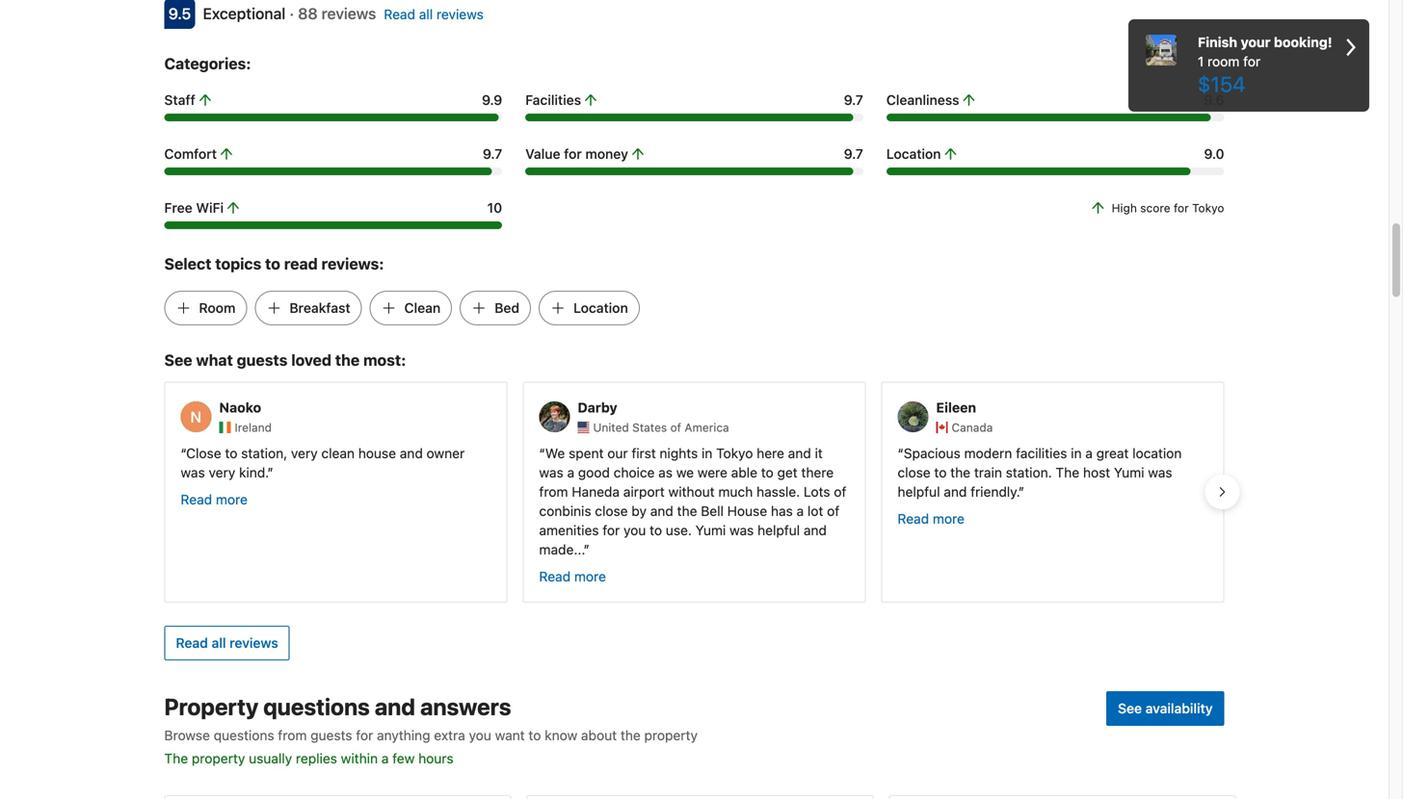 Task type: locate. For each thing, give the bounding box(es) containing it.
wifi
[[196, 200, 224, 216]]

reviews right 88
[[322, 4, 376, 22]]

1 vertical spatial from
[[278, 728, 307, 744]]

a up host
[[1086, 446, 1093, 462]]

the inside property questions and answers browse questions from guests for anything extra you want to know about the property the property usually replies within a few hours
[[164, 751, 188, 767]]

in right facilities
[[1071, 446, 1082, 462]]

2 horizontal spatial "
[[898, 446, 904, 462]]

close down spacious
[[898, 465, 931, 481]]

to right 'want'
[[529, 728, 541, 744]]

very
[[291, 446, 318, 462], [209, 465, 235, 481]]

was down location
[[1148, 465, 1172, 481]]

without
[[668, 484, 715, 500]]

0 vertical spatial questions
[[263, 694, 370, 721]]

0 horizontal spatial very
[[209, 465, 235, 481]]

0 horizontal spatial read more button
[[181, 490, 248, 510]]

" inside " close to station, very clean house and owner was very kind.
[[181, 446, 186, 462]]

1 in from the left
[[702, 446, 713, 462]]

for up within
[[356, 728, 373, 744]]

"
[[267, 465, 273, 481], [1019, 484, 1025, 500], [584, 542, 590, 558]]

1 horizontal spatial reviews
[[322, 4, 376, 22]]

from up the usually
[[278, 728, 307, 744]]

yumi
[[1114, 465, 1145, 481], [696, 523, 726, 539]]

free
[[164, 200, 193, 216]]

free wifi
[[164, 200, 224, 216]]

more
[[216, 492, 248, 508], [933, 511, 965, 527], [574, 569, 606, 585]]

guests right what
[[237, 351, 288, 369]]

was down close
[[181, 465, 205, 481]]

rated exceptional element
[[203, 4, 286, 22]]

hassle.
[[757, 484, 800, 500]]

1 horizontal spatial property
[[644, 728, 698, 744]]

we
[[676, 465, 694, 481]]

know
[[545, 728, 578, 744]]

1 horizontal spatial the
[[1056, 465, 1080, 481]]

united states of america
[[593, 421, 729, 435]]

comfort 9.7 meter
[[164, 168, 502, 175]]

1 horizontal spatial see
[[1118, 701, 1142, 717]]

a left few
[[381, 751, 389, 767]]

helpful down spacious
[[898, 484, 940, 500]]

was
[[181, 465, 205, 481], [539, 465, 564, 481], [1148, 465, 1172, 481], [730, 523, 754, 539]]

read for " spacious modern facilities in a great location close to the train station. the host yumi was helpful and friendly.
[[898, 511, 929, 527]]

0 vertical spatial read more
[[181, 492, 248, 508]]

what
[[196, 351, 233, 369]]

a inside property questions and answers browse questions from guests for anything extra you want to know about the property the property usually replies within a few hours
[[381, 751, 389, 767]]

$154
[[1198, 71, 1246, 96]]

0 horizontal spatial see
[[164, 351, 192, 369]]

reviews up 9.9
[[437, 6, 484, 22]]

1 horizontal spatial more
[[574, 569, 606, 585]]

see left "availability"
[[1118, 701, 1142, 717]]

tokyo up able
[[716, 446, 753, 462]]

helpful
[[898, 484, 940, 500], [758, 523, 800, 539]]

in up were
[[702, 446, 713, 462]]

0 horizontal spatial guests
[[237, 351, 288, 369]]

1 horizontal spatial from
[[539, 484, 568, 500]]

9.6
[[1204, 92, 1224, 108]]

1 horizontal spatial read all reviews
[[384, 6, 484, 22]]

1 horizontal spatial close
[[898, 465, 931, 481]]

tokyo right 'score'
[[1192, 201, 1224, 215]]

all
[[419, 6, 433, 22], [212, 635, 226, 651]]

0 horizontal spatial "
[[181, 446, 186, 462]]

conbinis
[[539, 503, 591, 519]]

0 vertical spatial yumi
[[1114, 465, 1145, 481]]

1 vertical spatial you
[[469, 728, 491, 744]]

the
[[1056, 465, 1080, 481], [164, 751, 188, 767]]

2 vertical spatial more
[[574, 569, 606, 585]]

read down the made...
[[539, 569, 571, 585]]

ireland
[[235, 421, 272, 435]]

0 horizontal spatial from
[[278, 728, 307, 744]]

0 vertical spatial close
[[898, 465, 931, 481]]

the down browse
[[164, 751, 188, 767]]

read more button down 'kind.'
[[181, 490, 248, 510]]

1 vertical spatial helpful
[[758, 523, 800, 539]]

9.7
[[844, 92, 863, 108], [483, 146, 502, 162], [844, 146, 863, 162]]

in
[[702, 446, 713, 462], [1071, 446, 1082, 462]]

0 vertical spatial guests
[[237, 351, 288, 369]]

0 horizontal spatial tokyo
[[716, 446, 753, 462]]

1 vertical spatial read all reviews
[[176, 635, 278, 651]]

very left clean
[[291, 446, 318, 462]]

1 vertical spatial see
[[1118, 701, 1142, 717]]

0 horizontal spatial reviews
[[230, 635, 278, 651]]

1 horizontal spatial helpful
[[898, 484, 940, 500]]

helpful down has
[[758, 523, 800, 539]]

for inside finish your booking! 1 room for $154
[[1243, 53, 1261, 69]]

" close to station, very clean house and owner was very kind.
[[181, 446, 465, 481]]

exceptional · 88 reviews
[[203, 4, 376, 22]]

read
[[384, 6, 415, 22], [181, 492, 212, 508], [898, 511, 929, 527], [539, 569, 571, 585], [176, 635, 208, 651]]

read more button down spacious
[[898, 510, 965, 529]]

9.7 for facilities
[[844, 92, 863, 108]]

1 horizontal spatial you
[[624, 523, 646, 539]]

tokyo
[[1192, 201, 1224, 215], [716, 446, 753, 462]]

1 horizontal spatial all
[[419, 6, 433, 22]]

1 vertical spatial the
[[164, 751, 188, 767]]

within
[[341, 751, 378, 767]]

to
[[265, 255, 280, 273], [225, 446, 237, 462], [761, 465, 774, 481], [934, 465, 947, 481], [650, 523, 662, 539], [529, 728, 541, 744]]

0 vertical spatial you
[[624, 523, 646, 539]]

close down haneda
[[595, 503, 628, 519]]

yumi down bell
[[696, 523, 726, 539]]

0 vertical spatial property
[[644, 728, 698, 744]]

read down close
[[181, 492, 212, 508]]

for right the value
[[564, 146, 582, 162]]

the inside " spacious modern facilities in a great location close to the train station. the host yumi was helpful and friendly.
[[1056, 465, 1080, 481]]

you
[[624, 523, 646, 539], [469, 728, 491, 744]]

more for we spent our first nights in tokyo here and it was a good choice as we were able to get there from haneda airport without much hassle. lots of conbinis close by and the bell house has a lot of amenities for you to use. yumi was helpful and made...
[[574, 569, 606, 585]]

1 vertical spatial close
[[595, 503, 628, 519]]

a
[[1086, 446, 1093, 462], [567, 465, 574, 481], [797, 503, 804, 519], [381, 751, 389, 767]]

" for was
[[584, 542, 590, 558]]

we
[[545, 446, 565, 462]]

anything
[[377, 728, 430, 744]]

0 horizontal spatial close
[[595, 503, 628, 519]]

few
[[392, 751, 415, 767]]

yumi down great
[[1114, 465, 1145, 481]]

questions up the usually
[[214, 728, 274, 744]]

0 horizontal spatial you
[[469, 728, 491, 744]]

see what guests loved the most:
[[164, 351, 406, 369]]

2 horizontal spatial read more
[[898, 511, 965, 527]]

the left train
[[950, 465, 971, 481]]

0 vertical spatial "
[[267, 465, 273, 481]]

2 horizontal spatial "
[[1019, 484, 1025, 500]]

and left the friendly.
[[944, 484, 967, 500]]

0 horizontal spatial read all reviews
[[176, 635, 278, 651]]

and
[[400, 446, 423, 462], [788, 446, 811, 462], [944, 484, 967, 500], [650, 503, 674, 519], [804, 523, 827, 539], [375, 694, 415, 721]]

to down ireland image
[[225, 446, 237, 462]]

2 horizontal spatial read more button
[[898, 510, 965, 529]]

property down browse
[[192, 751, 245, 767]]

1 horizontal spatial tokyo
[[1192, 201, 1224, 215]]

for down haneda
[[603, 523, 620, 539]]

" down amenities
[[584, 542, 590, 558]]

united
[[593, 421, 629, 435]]

and right house
[[400, 446, 423, 462]]

from up 'conbinis'
[[539, 484, 568, 500]]

rightchevron image
[[1346, 33, 1356, 62]]

value for money
[[525, 146, 628, 162]]

" inside " spacious modern facilities in a great location close to the train station. the host yumi was helpful and friendly.
[[898, 446, 904, 462]]

to down spacious
[[934, 465, 947, 481]]

2 vertical spatial "
[[584, 542, 590, 558]]

in inside " spacious modern facilities in a great location close to the train station. the host yumi was helpful and friendly.
[[1071, 446, 1082, 462]]

host
[[1083, 465, 1110, 481]]

more down 'kind.'
[[216, 492, 248, 508]]

0 horizontal spatial yumi
[[696, 523, 726, 539]]

see left what
[[164, 351, 192, 369]]

0 vertical spatial more
[[216, 492, 248, 508]]

first
[[632, 446, 656, 462]]

" spacious modern facilities in a great location close to the train station. the host yumi was helpful and friendly.
[[898, 446, 1182, 500]]

categories:
[[164, 54, 251, 73]]

0 horizontal spatial helpful
[[758, 523, 800, 539]]

station.
[[1006, 465, 1052, 481]]

the right loved
[[335, 351, 360, 369]]

1 vertical spatial tokyo
[[716, 446, 753, 462]]

more for spacious modern facilities in a great location close to the train station. the host yumi was helpful and friendly.
[[933, 511, 965, 527]]

1 horizontal spatial "
[[539, 446, 545, 462]]

1 horizontal spatial guests
[[311, 728, 352, 744]]

0 vertical spatial from
[[539, 484, 568, 500]]

cleanliness
[[886, 92, 959, 108]]

very down close
[[209, 465, 235, 481]]

" down station.
[[1019, 484, 1025, 500]]

location 9.0 meter
[[886, 168, 1224, 175]]

read more button down the made...
[[539, 568, 606, 587]]

were
[[698, 465, 728, 481]]

guests up replies
[[311, 728, 352, 744]]

0 horizontal spatial in
[[702, 446, 713, 462]]

2 vertical spatial read more
[[539, 569, 606, 585]]

see inside button
[[1118, 701, 1142, 717]]

0 horizontal spatial read more
[[181, 492, 248, 508]]

free wifi 10 meter
[[164, 221, 502, 229]]

1 horizontal spatial yumi
[[1114, 465, 1145, 481]]

clean
[[404, 300, 441, 316]]

read more down spacious
[[898, 511, 965, 527]]

0 vertical spatial helpful
[[898, 484, 940, 500]]

the left host
[[1056, 465, 1080, 481]]

read for " we spent our first nights in tokyo here and it was a good choice as we were able to get there from haneda airport without much hassle. lots of conbinis close by and the bell house has a lot of amenities for you to use. yumi was helpful and made...
[[539, 569, 571, 585]]

read down spacious
[[898, 511, 929, 527]]

0 horizontal spatial property
[[192, 751, 245, 767]]

you left 'want'
[[469, 728, 491, 744]]

bed
[[495, 300, 520, 316]]

location down cleanliness
[[886, 146, 941, 162]]

and up anything
[[375, 694, 415, 721]]

1 vertical spatial "
[[1019, 484, 1025, 500]]

more down spacious
[[933, 511, 965, 527]]

read
[[284, 255, 318, 273]]

read more button for " close to station, very clean house and owner was very kind.
[[181, 490, 248, 510]]

1 horizontal spatial very
[[291, 446, 318, 462]]

1
[[1198, 53, 1204, 69]]

of right lot
[[827, 503, 840, 519]]

and inside property questions and answers browse questions from guests for anything extra you want to know about the property the property usually replies within a few hours
[[375, 694, 415, 721]]

property questions and answers browse questions from guests for anything extra you want to know about the property the property usually replies within a few hours
[[164, 694, 698, 767]]

the right about at bottom left
[[621, 728, 641, 744]]

for down the your
[[1243, 53, 1261, 69]]

1 vertical spatial guests
[[311, 728, 352, 744]]

1 " from the left
[[181, 446, 186, 462]]

of right lots
[[834, 484, 847, 500]]

states
[[632, 421, 667, 435]]

0 vertical spatial tokyo
[[1192, 201, 1224, 215]]

reviews up property
[[230, 635, 278, 651]]

the down without
[[677, 503, 697, 519]]

much
[[718, 484, 753, 500]]

" for " we spent our first nights in tokyo here and it was a good choice as we were able to get there from haneda airport without much hassle. lots of conbinis close by and the bell house has a lot of amenities for you to use. yumi was helpful and made...
[[539, 446, 545, 462]]

0 vertical spatial location
[[886, 146, 941, 162]]

2 " from the left
[[539, 446, 545, 462]]

9.7 for value for money
[[844, 146, 863, 162]]

card 3 of 4 group
[[889, 796, 1236, 800]]

read up property
[[176, 635, 208, 651]]

you down by on the left of page
[[624, 523, 646, 539]]

helpful inside " we spent our first nights in tokyo here and it was a good choice as we were able to get there from haneda airport without much hassle. lots of conbinis close by and the bell house has a lot of amenities for you to use. yumi was helpful and made...
[[758, 523, 800, 539]]

read more button
[[181, 490, 248, 510], [898, 510, 965, 529], [539, 568, 606, 587]]

0 vertical spatial the
[[1056, 465, 1080, 481]]

to inside " spacious modern facilities in a great location close to the train station. the host yumi was helpful and friendly.
[[934, 465, 947, 481]]

questions up replies
[[263, 694, 370, 721]]

more down the made...
[[574, 569, 606, 585]]

read inside button
[[176, 635, 208, 651]]

1 horizontal spatial "
[[584, 542, 590, 558]]

" down the station,
[[267, 465, 273, 481]]

see availability
[[1118, 701, 1213, 717]]

1 horizontal spatial read more button
[[539, 568, 606, 587]]

in inside " we spent our first nights in tokyo here and it was a good choice as we were able to get there from haneda airport without much hassle. lots of conbinis close by and the bell house has a lot of amenities for you to use. yumi was helpful and made...
[[702, 446, 713, 462]]

0 vertical spatial see
[[164, 351, 192, 369]]

location right bed
[[574, 300, 628, 316]]

0 horizontal spatial "
[[267, 465, 273, 481]]

2 horizontal spatial reviews
[[437, 6, 484, 22]]

see for see availability
[[1118, 701, 1142, 717]]

2 horizontal spatial more
[[933, 511, 965, 527]]

0 horizontal spatial more
[[216, 492, 248, 508]]

ireland image
[[219, 422, 231, 434]]

to inside " close to station, very clean house and owner was very kind.
[[225, 446, 237, 462]]

from inside property questions and answers browse questions from guests for anything extra you want to know about the property the property usually replies within a few hours
[[278, 728, 307, 744]]

·
[[289, 4, 294, 22]]

the inside " spacious modern facilities in a great location close to the train station. the host yumi was helpful and friendly.
[[950, 465, 971, 481]]

3 " from the left
[[898, 446, 904, 462]]

and inside " spacious modern facilities in a great location close to the train station. the host yumi was helpful and friendly.
[[944, 484, 967, 500]]

1 vertical spatial read more
[[898, 511, 965, 527]]

of up "nights"
[[670, 421, 681, 435]]

1 vertical spatial property
[[192, 751, 245, 767]]

0 vertical spatial very
[[291, 446, 318, 462]]

read for " close to station, very clean house and owner was very kind.
[[181, 492, 212, 508]]

read all reviews
[[384, 6, 484, 22], [176, 635, 278, 651]]

1 vertical spatial yumi
[[696, 523, 726, 539]]

for right 'score'
[[1174, 201, 1189, 215]]

read more down close
[[181, 492, 248, 508]]

" inside " we spent our first nights in tokyo here and it was a good choice as we were able to get there from haneda airport without much hassle. lots of conbinis close by and the bell house has a lot of amenities for you to use. yumi was helpful and made...
[[539, 446, 545, 462]]

america
[[685, 421, 729, 435]]

1 horizontal spatial in
[[1071, 446, 1082, 462]]

close inside " spacious modern facilities in a great location close to the train station. the host yumi was helpful and friendly.
[[898, 465, 931, 481]]

0 horizontal spatial all
[[212, 635, 226, 651]]

0 horizontal spatial the
[[164, 751, 188, 767]]

property up card 2 of 4 group
[[644, 728, 698, 744]]

facilities
[[525, 92, 581, 108]]

read more down the made...
[[539, 569, 606, 585]]

1 horizontal spatial read more
[[539, 569, 606, 585]]

2 in from the left
[[1071, 446, 1082, 462]]

1 vertical spatial location
[[574, 300, 628, 316]]

1 vertical spatial all
[[212, 635, 226, 651]]

for
[[1243, 53, 1261, 69], [564, 146, 582, 162], [1174, 201, 1189, 215], [603, 523, 620, 539], [356, 728, 373, 744]]

to left read
[[265, 255, 280, 273]]

1 vertical spatial more
[[933, 511, 965, 527]]

nights
[[660, 446, 698, 462]]



Task type: describe. For each thing, give the bounding box(es) containing it.
a inside " spacious modern facilities in a great location close to the train station. the host yumi was helpful and friendly.
[[1086, 446, 1093, 462]]

facilities
[[1016, 446, 1067, 462]]

0 horizontal spatial location
[[574, 300, 628, 316]]

1 vertical spatial very
[[209, 465, 235, 481]]

there
[[801, 465, 834, 481]]

spacious
[[904, 446, 961, 462]]

lot
[[808, 503, 823, 519]]

select
[[164, 255, 212, 273]]

usually
[[249, 751, 292, 767]]

cleanliness 9.6 meter
[[886, 114, 1224, 121]]

most:
[[363, 351, 406, 369]]

1 vertical spatial questions
[[214, 728, 274, 744]]

want
[[495, 728, 525, 744]]

exceptional
[[203, 4, 286, 22]]

made...
[[539, 542, 584, 558]]

booking!
[[1274, 34, 1332, 50]]

amenities
[[539, 523, 599, 539]]

by
[[632, 503, 647, 519]]

station,
[[241, 446, 287, 462]]

availability
[[1146, 701, 1213, 717]]

spent
[[569, 446, 604, 462]]

clean
[[321, 446, 355, 462]]

scored 9.5 element
[[164, 0, 195, 29]]

was inside " close to station, very clean house and owner was very kind.
[[181, 465, 205, 481]]

high
[[1112, 201, 1137, 215]]

to inside property questions and answers browse questions from guests for anything extra you want to know about the property the property usually replies within a few hours
[[529, 728, 541, 744]]

all inside button
[[212, 635, 226, 651]]

a left good on the left of page
[[567, 465, 574, 481]]

extra
[[434, 728, 465, 744]]

read all reviews inside button
[[176, 635, 278, 651]]

the inside property questions and answers browse questions from guests for anything extra you want to know about the property the property usually replies within a few hours
[[621, 728, 641, 744]]

property
[[164, 694, 258, 721]]

topics
[[215, 255, 261, 273]]

yumi inside " we spent our first nights in tokyo here and it was a good choice as we were able to get there from haneda airport without much hassle. lots of conbinis close by and the bell house has a lot of amenities for you to use. yumi was helpful and made...
[[696, 523, 726, 539]]

" for train
[[1019, 484, 1025, 500]]

score
[[1140, 201, 1171, 215]]

read more for " spacious modern facilities in a great location close to the train station. the host yumi was helpful and friendly.
[[898, 511, 965, 527]]

house
[[358, 446, 396, 462]]

lots
[[804, 484, 830, 500]]

location
[[1133, 446, 1182, 462]]

eileen
[[936, 400, 976, 416]]

your
[[1241, 34, 1271, 50]]

haneda
[[572, 484, 620, 500]]

house
[[727, 503, 767, 519]]

finish
[[1198, 34, 1238, 50]]

modern
[[964, 446, 1012, 462]]

for inside " we spent our first nights in tokyo here and it was a good choice as we were able to get there from haneda airport without much hassle. lots of conbinis close by and the bell house has a lot of amenities for you to use. yumi was helpful and made...
[[603, 523, 620, 539]]

reviews inside button
[[230, 635, 278, 651]]

browse
[[164, 728, 210, 744]]

read more for " we spent our first nights in tokyo here and it was a good choice as we were able to get there from haneda airport without much hassle. lots of conbinis close by and the bell house has a lot of amenities for you to use. yumi was helpful and made...
[[539, 569, 606, 585]]

88
[[298, 4, 318, 22]]

hours
[[418, 751, 454, 767]]

read right 88
[[384, 6, 415, 22]]

" for " spacious modern facilities in a great location close to the train station. the host yumi was helpful and friendly.
[[898, 446, 904, 462]]

staff 9.9 meter
[[164, 114, 502, 121]]

card 2 of 4 group
[[527, 796, 874, 800]]

reviews:
[[321, 255, 384, 273]]

high score for tokyo
[[1112, 201, 1224, 215]]

review categories element
[[164, 52, 251, 75]]

get
[[777, 465, 798, 481]]

owner
[[427, 446, 465, 462]]

guests inside property questions and answers browse questions from guests for anything extra you want to know about the property the property usually replies within a few hours
[[311, 728, 352, 744]]

facilities 9.7 meter
[[525, 114, 863, 121]]

bell
[[701, 503, 724, 519]]

9.9
[[482, 92, 502, 108]]

for inside property questions and answers browse questions from guests for anything extra you want to know about the property the property usually replies within a few hours
[[356, 728, 373, 744]]

the inside " we spent our first nights in tokyo here and it was a good choice as we were able to get there from haneda airport without much hassle. lots of conbinis close by and the bell house has a lot of amenities for you to use. yumi was helpful and made...
[[677, 503, 697, 519]]

to down here
[[761, 465, 774, 481]]

more for close to station, very clean house and owner was very kind.
[[216, 492, 248, 508]]

united states of america image
[[578, 422, 589, 434]]

this is a carousel with rotating slides. it displays featured reviews of the property. use the next and previous buttons to navigate. region
[[149, 374, 1240, 611]]

comfort
[[164, 146, 217, 162]]

finish your booking! 1 room for $154
[[1198, 34, 1332, 96]]

and left the it
[[788, 446, 811, 462]]

1 vertical spatial of
[[834, 484, 847, 500]]

our
[[607, 446, 628, 462]]

from inside " we spent our first nights in tokyo here and it was a good choice as we were able to get there from haneda airport without much hassle. lots of conbinis close by and the bell house has a lot of amenities for you to use. yumi was helpful and made...
[[539, 484, 568, 500]]

replies
[[296, 751, 337, 767]]

room
[[1208, 53, 1240, 69]]

value
[[525, 146, 560, 162]]

helpful inside " spacious modern facilities in a great location close to the train station. the host yumi was helpful and friendly.
[[898, 484, 940, 500]]

answers
[[420, 694, 511, 721]]

tokyo inside " we spent our first nights in tokyo here and it was a good choice as we were able to get there from haneda airport without much hassle. lots of conbinis close by and the bell house has a lot of amenities for you to use. yumi was helpful and made...
[[716, 446, 753, 462]]

card 1 of 4 group
[[164, 796, 511, 800]]

naoko
[[219, 400, 261, 416]]

2 vertical spatial of
[[827, 503, 840, 519]]

" for " close to station, very clean house and owner was very kind.
[[181, 446, 186, 462]]

breakfast
[[290, 300, 350, 316]]

you inside " we spent our first nights in tokyo here and it was a good choice as we were able to get there from haneda airport without much hassle. lots of conbinis close by and the bell house has a lot of amenities for you to use. yumi was helpful and made...
[[624, 523, 646, 539]]

room
[[199, 300, 236, 316]]

kind.
[[239, 465, 267, 481]]

and right by on the left of page
[[650, 503, 674, 519]]

as
[[658, 465, 673, 481]]

you inside property questions and answers browse questions from guests for anything extra you want to know about the property the property usually replies within a few hours
[[469, 728, 491, 744]]

and down lot
[[804, 523, 827, 539]]

9.7 for comfort
[[483, 146, 502, 162]]

great
[[1096, 446, 1129, 462]]

yumi inside " spacious modern facilities in a great location close to the train station. the host yumi was helpful and friendly.
[[1114, 465, 1145, 481]]

and inside " close to station, very clean house and owner was very kind.
[[400, 446, 423, 462]]

choice
[[614, 465, 655, 481]]

train
[[974, 465, 1002, 481]]

0 vertical spatial all
[[419, 6, 433, 22]]

money
[[585, 146, 628, 162]]

9.5
[[168, 4, 191, 22]]

able
[[731, 465, 758, 481]]

to left use.
[[650, 523, 662, 539]]

use.
[[666, 523, 692, 539]]

was down house
[[730, 523, 754, 539]]

select topics to read reviews:
[[164, 255, 384, 273]]

was inside " spacious modern facilities in a great location close to the train station. the host yumi was helpful and friendly.
[[1148, 465, 1172, 481]]

about
[[581, 728, 617, 744]]

read more button for " we spent our first nights in tokyo here and it was a good choice as we were able to get there from haneda airport without much hassle. lots of conbinis close by and the bell house has a lot of amenities for you to use. yumi was helpful and made...
[[539, 568, 606, 587]]

darby
[[578, 400, 617, 416]]

10
[[487, 200, 502, 216]]

read all reviews button
[[164, 626, 290, 661]]

close inside " we spent our first nights in tokyo here and it was a good choice as we were able to get there from haneda airport without much hassle. lots of conbinis close by and the bell house has a lot of amenities for you to use. yumi was helpful and made...
[[595, 503, 628, 519]]

" we spent our first nights in tokyo here and it was a good choice as we were able to get there from haneda airport without much hassle. lots of conbinis close by and the bell house has a lot of amenities for you to use. yumi was helpful and made...
[[539, 446, 847, 558]]

canada
[[952, 421, 993, 435]]

a left lot
[[797, 503, 804, 519]]

here
[[757, 446, 784, 462]]

good
[[578, 465, 610, 481]]

read more button for " spacious modern facilities in a great location close to the train station. the host yumi was helpful and friendly.
[[898, 510, 965, 529]]

read more for " close to station, very clean house and owner was very kind.
[[181, 492, 248, 508]]

has
[[771, 503, 793, 519]]

value for money 9.7 meter
[[525, 168, 863, 175]]

see for see what guests loved the most:
[[164, 351, 192, 369]]

1 horizontal spatial location
[[886, 146, 941, 162]]

" for kind.
[[267, 465, 273, 481]]

0 vertical spatial read all reviews
[[384, 6, 484, 22]]

canada image
[[936, 422, 948, 434]]

airport
[[623, 484, 665, 500]]

9.0
[[1204, 146, 1224, 162]]

see availability button
[[1107, 692, 1224, 727]]

0 vertical spatial of
[[670, 421, 681, 435]]

was down 'we' at the bottom of page
[[539, 465, 564, 481]]



Task type: vqa. For each thing, say whether or not it's contained in the screenshot.
Guest reviews
no



